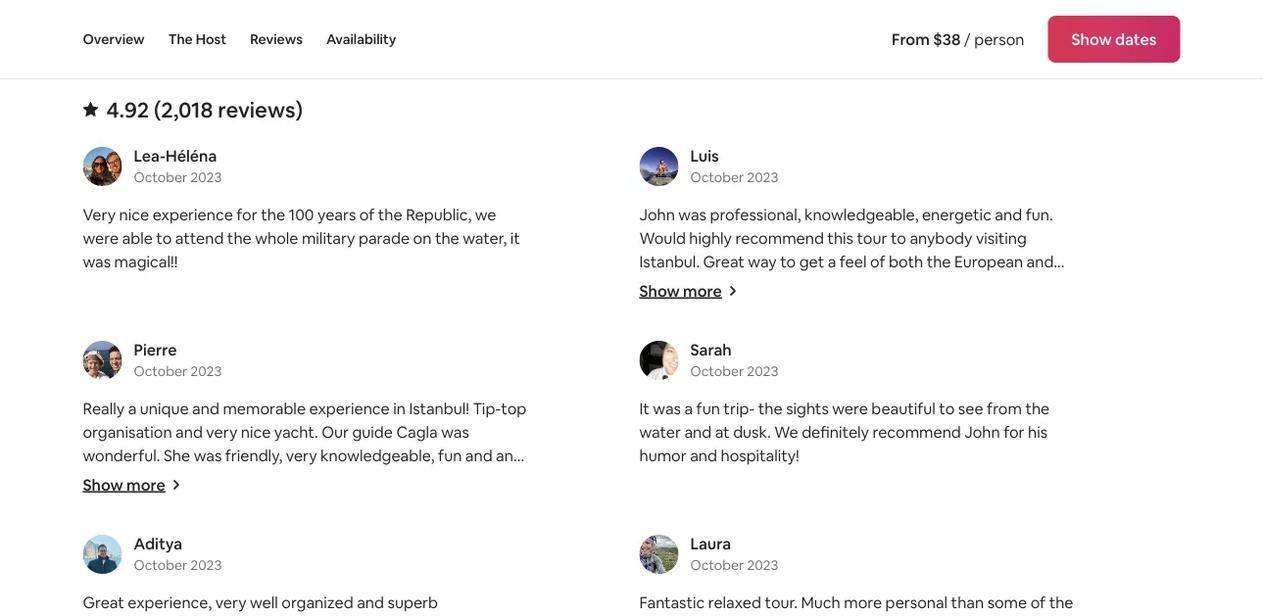 Task type: describe. For each thing, give the bounding box(es) containing it.
able
[[122, 228, 153, 248]]

an
[[496, 445, 514, 466]]

organisation
[[83, 422, 172, 442]]

humor
[[640, 445, 687, 466]]

show more for excellent
[[83, 475, 165, 495]]

hospitality!
[[721, 445, 800, 466]]

energetic
[[922, 204, 992, 224]]

organized
[[282, 592, 354, 613]]

2023 for laura
[[747, 557, 779, 574]]

get
[[799, 251, 824, 271]]

yacht.
[[274, 422, 318, 442]]

the down anybody
[[927, 251, 951, 271]]

trip.
[[301, 469, 330, 489]]

show dates
[[1072, 29, 1157, 49]]

we
[[775, 422, 798, 442]]

clockwork
[[447, 492, 521, 513]]

much
[[801, 592, 841, 613]]

really a unique and memorable experience in istanbul!  tip-top organisation and very nice yacht. our guide cagla was wonderful. she was friendly, very knowledgeable, fun and an excellent host throughout the trip.  she was so hardworking and hospitable - as was the whole team! all ran like clockwork and we enjoyed every minute of this yachting experience! highly recommended!!!
[[83, 398, 527, 560]]

aditya image
[[83, 535, 122, 574]]

from
[[987, 398, 1022, 418]]

water,
[[463, 228, 507, 248]]

was down throughout
[[221, 492, 249, 513]]

way
[[748, 251, 777, 271]]

4.92 (2,018 reviews)
[[106, 96, 303, 123]]

on
[[413, 228, 432, 248]]

october for aditya
[[134, 557, 187, 574]]

host
[[151, 469, 183, 489]]

to inside it was a fun trip- the sights were beautiful to see from the water and at dusk. we definitely recommend john for his humor and hospitality!
[[939, 398, 955, 418]]

and inside great experience, very well organized and superb
[[357, 592, 384, 613]]

city.
[[790, 275, 820, 295]]

and up visiting at right
[[995, 204, 1022, 224]]

0 horizontal spatial she
[[164, 445, 190, 466]]

october inside lea-héléna october 2023
[[134, 169, 187, 186]]

feel
[[840, 251, 867, 271]]

highly
[[83, 540, 128, 560]]

throughout
[[187, 469, 269, 489]]

the down way
[[763, 275, 787, 295]]

more inside fantastic relaxed tour. much more personal than some of the
[[844, 592, 882, 613]]

$38
[[933, 29, 961, 49]]

great inside great experience, very well organized and superb
[[83, 592, 124, 613]]

were inside the very nice experience for the 100 years of the republic, we were able to attend the whole military parade on the water, it was magical!!
[[83, 228, 119, 248]]

the left 100
[[261, 204, 285, 224]]

excellent
[[83, 469, 148, 489]]

pierre image
[[83, 341, 122, 380]]

definitely
[[802, 422, 869, 442]]

october for pierre
[[134, 363, 187, 380]]

years
[[318, 204, 356, 224]]

0 vertical spatial very
[[206, 422, 237, 442]]

so
[[394, 469, 411, 489]]

list containing lea-héléna
[[75, 146, 1188, 616]]

highly
[[689, 228, 732, 248]]

and left an
[[465, 445, 493, 466]]

hospitable
[[113, 492, 189, 513]]

to left get
[[780, 251, 796, 271]]

100
[[289, 204, 314, 224]]

/
[[964, 29, 971, 49]]

fun inside it was a fun trip- the sights were beautiful to see from the water and at dusk. we definitely recommend john for his humor and hospitality!
[[696, 398, 720, 418]]

istanbul.
[[640, 251, 700, 271]]

sights
[[786, 398, 829, 418]]

1 vertical spatial she
[[333, 469, 360, 489]]

laura image
[[640, 535, 679, 574]]

laura image
[[640, 535, 679, 574]]

show for really a unique and memorable experience in istanbul!  tip-top organisation and very nice yacht. our guide cagla was wonderful. she was friendly, very knowledgeable, fun and an excellent host throughout the trip.  she was so hardworking and hospitable - as was the whole team! all ran like clockwork and we enjoyed every minute of this yachting experience! highly recommended!!!
[[83, 475, 123, 495]]

it was a fun trip- the sights were beautiful to see from the water and at dusk. we definitely recommend john for his humor and hospitality!
[[640, 398, 1050, 466]]

whole inside really a unique and memorable experience in istanbul!  tip-top organisation and very nice yacht. our guide cagla was wonderful. she was friendly, very knowledgeable, fun and an excellent host throughout the trip.  she was so hardworking and hospitable - as was the whole team! all ran like clockwork and we enjoyed every minute of this yachting experience! highly recommended!!!
[[280, 492, 324, 513]]

side
[[711, 275, 741, 295]]

to inside the very nice experience for the 100 years of the republic, we were able to attend the whole military parade on the water, it was magical!!
[[156, 228, 172, 248]]

reviews
[[250, 30, 303, 48]]

fantastic
[[640, 592, 705, 613]]

istanbul!
[[409, 398, 469, 418]]

and up highly
[[83, 516, 110, 536]]

the host button
[[168, 0, 227, 78]]

0 vertical spatial show
[[1072, 29, 1112, 49]]

lea héléna image
[[83, 147, 122, 186]]

were inside it was a fun trip- the sights were beautiful to see from the water and at dusk. we definitely recommend john for his humor and hospitality!
[[832, 398, 868, 418]]

a inside really a unique and memorable experience in istanbul!  tip-top organisation and very nice yacht. our guide cagla was wonderful. she was friendly, very knowledgeable, fun and an excellent host throughout the trip.  she was so hardworking and hospitable - as was the whole team! all ran like clockwork and we enjoyed every minute of this yachting experience! highly recommended!!!
[[128, 398, 137, 418]]

attend
[[175, 228, 224, 248]]

minute
[[243, 516, 293, 536]]

and down the at
[[690, 445, 717, 466]]

great inside john was professional, knowledgeable, energetic and fun. would highly recommend this tour to anybody visiting istanbul. great way to get a feel of both the european and anatolian side of the city. thanks john!
[[703, 251, 745, 271]]

was inside the very nice experience for the 100 years of the republic, we were able to attend the whole military parade on the water, it was magical!!
[[83, 251, 111, 271]]

of inside fantastic relaxed tour. much more personal than some of the
[[1031, 592, 1046, 613]]

this inside really a unique and memorable experience in istanbul!  tip-top organisation and very nice yacht. our guide cagla was wonderful. she was friendly, very knowledgeable, fun and an excellent host throughout the trip.  she was so hardworking and hospitable - as was the whole team! all ran like clockwork and we enjoyed every minute of this yachting experience! highly recommended!!!
[[315, 516, 341, 536]]

of down tour
[[870, 251, 886, 271]]

parade
[[359, 228, 410, 248]]

the up we
[[758, 398, 783, 418]]

his
[[1028, 422, 1048, 442]]

experience,
[[128, 592, 212, 613]]

for inside it was a fun trip- the sights were beautiful to see from the water and at dusk. we definitely recommend john for his humor and hospitality!
[[1004, 422, 1025, 442]]

recommend inside it was a fun trip- the sights were beautiful to see from the water and at dusk. we definitely recommend john for his humor and hospitality!
[[873, 422, 961, 442]]

availability
[[326, 30, 396, 48]]

this inside john was professional, knowledgeable, energetic and fun. would highly recommend this tour to anybody visiting istanbul. great way to get a feel of both the european and anatolian side of the city. thanks john!
[[828, 228, 854, 248]]

magical!!
[[114, 251, 178, 271]]

all
[[372, 492, 390, 513]]

was inside it was a fun trip- the sights were beautiful to see from the water and at dusk. we definitely recommend john for his humor and hospitality!
[[653, 398, 681, 418]]

both
[[889, 251, 923, 271]]

2023 for luis
[[747, 169, 779, 186]]

very
[[83, 204, 116, 224]]

was up the all
[[363, 469, 391, 489]]

show for john was professional, knowledgeable, energetic and fun. would highly recommend this tour to anybody visiting istanbul. great way to get a feel of both the european and anatolian side of the city. thanks john!
[[640, 281, 680, 301]]

tour.
[[765, 592, 798, 613]]

see
[[958, 398, 984, 418]]

person
[[974, 29, 1025, 49]]

the up parade
[[378, 204, 403, 224]]

lea-héléna october 2023
[[134, 146, 222, 186]]

2023 for sarah
[[747, 363, 779, 380]]

show more for side
[[640, 281, 722, 301]]

visiting
[[976, 228, 1027, 248]]

2023 for pierre
[[190, 363, 222, 380]]

from
[[892, 29, 930, 49]]

availability button
[[326, 0, 396, 78]]

as
[[202, 492, 218, 513]]

and left the at
[[685, 422, 712, 442]]

yachting
[[345, 516, 407, 536]]

héléna
[[166, 146, 217, 166]]

beautiful
[[872, 398, 936, 418]]

it
[[510, 228, 520, 248]]

memorable
[[223, 398, 306, 418]]

laura october 2023
[[690, 534, 779, 574]]

ran
[[393, 492, 417, 513]]

reviews button
[[250, 0, 303, 78]]

john inside it was a fun trip- the sights were beautiful to see from the water and at dusk. we definitely recommend john for his humor and hospitality!
[[965, 422, 1000, 442]]

show dates link
[[1048, 16, 1181, 63]]

a inside it was a fun trip- the sights were beautiful to see from the water and at dusk. we definitely recommend john for his humor and hospitality!
[[685, 398, 693, 418]]



Task type: locate. For each thing, give the bounding box(es) containing it.
1 horizontal spatial she
[[333, 469, 360, 489]]

the right attend
[[227, 228, 252, 248]]

very left well
[[215, 592, 247, 613]]

0 horizontal spatial fun
[[438, 445, 462, 466]]

1 vertical spatial john
[[965, 422, 1000, 442]]

1 vertical spatial very
[[286, 445, 317, 466]]

2023 inside pierre october 2023
[[190, 363, 222, 380]]

the inside fantastic relaxed tour. much more personal than some of the
[[1049, 592, 1074, 613]]

2023 inside sarah october 2023
[[747, 363, 779, 380]]

show more
[[640, 281, 722, 301], [83, 475, 165, 495]]

2023 inside the laura october 2023
[[747, 557, 779, 574]]

aditya
[[134, 534, 182, 554]]

0 horizontal spatial show more button
[[83, 475, 181, 495]]

2 horizontal spatial more
[[844, 592, 882, 613]]

john up would
[[640, 204, 675, 224]]

more down istanbul.
[[683, 281, 722, 301]]

anatolian
[[640, 275, 708, 295]]

was down istanbul!
[[441, 422, 469, 442]]

0 horizontal spatial knowledgeable,
[[321, 445, 435, 466]]

show left dates
[[1072, 29, 1112, 49]]

a inside john was professional, knowledgeable, energetic and fun. would highly recommend this tour to anybody visiting istanbul. great way to get a feel of both the european and anatolian side of the city. thanks john!
[[828, 251, 836, 271]]

luis october 2023
[[690, 146, 779, 186]]

would
[[640, 228, 686, 248]]

fun.
[[1026, 204, 1053, 224]]

knowledgeable, inside john was professional, knowledgeable, energetic and fun. would highly recommend this tour to anybody visiting istanbul. great way to get a feel of both the european and anatolian side of the city. thanks john!
[[805, 204, 919, 224]]

aditya image
[[83, 535, 122, 574]]

at
[[715, 422, 730, 442]]

the left trip.
[[273, 469, 297, 489]]

show down wonderful.
[[83, 475, 123, 495]]

0 horizontal spatial more
[[127, 475, 165, 495]]

professional,
[[710, 204, 801, 224]]

october for sarah
[[690, 363, 744, 380]]

guide
[[352, 422, 393, 442]]

october for laura
[[690, 557, 744, 574]]

2023 inside lea-héléna october 2023
[[190, 169, 222, 186]]

1 horizontal spatial great
[[703, 251, 745, 271]]

great experience, very well organized and superb
[[83, 592, 518, 616]]

anybody
[[910, 228, 973, 248]]

experience
[[153, 204, 233, 224], [309, 398, 390, 418]]

0 horizontal spatial recommend
[[736, 228, 824, 248]]

october down sarah
[[690, 363, 744, 380]]

was up throughout
[[194, 445, 222, 466]]

1 horizontal spatial show more
[[640, 281, 722, 301]]

european
[[955, 251, 1023, 271]]

october down lea-
[[134, 169, 187, 186]]

fun inside really a unique and memorable experience in istanbul!  tip-top organisation and very nice yacht. our guide cagla was wonderful. she was friendly, very knowledgeable, fun and an excellent host throughout the trip.  she was so hardworking and hospitable - as was the whole team! all ran like clockwork and we enjoyed every minute of this yachting experience! highly recommended!!!
[[438, 445, 462, 466]]

were down very
[[83, 228, 119, 248]]

nice inside the very nice experience for the 100 years of the republic, we were able to attend the whole military parade on the water, it was magical!!
[[119, 204, 149, 224]]

october inside the laura october 2023
[[690, 557, 744, 574]]

lea héléna image
[[83, 147, 122, 186]]

of up parade
[[360, 204, 375, 224]]

sarah october 2023
[[690, 340, 779, 380]]

0 horizontal spatial show more
[[83, 475, 165, 495]]

the right on at the top left of the page
[[435, 228, 459, 248]]

1 vertical spatial show more button
[[83, 475, 181, 495]]

more right much on the bottom right
[[844, 592, 882, 613]]

1 vertical spatial show more
[[83, 475, 165, 495]]

show more down wonderful.
[[83, 475, 165, 495]]

1 vertical spatial were
[[832, 398, 868, 418]]

of right side
[[744, 275, 759, 295]]

laura
[[690, 534, 731, 554]]

tour
[[857, 228, 887, 248]]

0 vertical spatial more
[[683, 281, 722, 301]]

0 horizontal spatial experience
[[153, 204, 233, 224]]

she up team!
[[333, 469, 360, 489]]

knowledgeable, up tour
[[805, 204, 919, 224]]

and down excellent
[[83, 492, 110, 513]]

-
[[193, 492, 198, 513]]

1 vertical spatial for
[[1004, 422, 1025, 442]]

0 horizontal spatial great
[[83, 592, 124, 613]]

0 horizontal spatial this
[[315, 516, 341, 536]]

1 vertical spatial recommend
[[873, 422, 961, 442]]

thanks
[[823, 275, 875, 295]]

experience inside really a unique and memorable experience in istanbul!  tip-top organisation and very nice yacht. our guide cagla was wonderful. she was friendly, very knowledgeable, fun and an excellent host throughout the trip.  she was so hardworking and hospitable - as was the whole team! all ran like clockwork and we enjoyed every minute of this yachting experience! highly recommended!!!
[[309, 398, 390, 418]]

4.92
[[106, 96, 149, 123]]

of right minute on the left bottom of the page
[[297, 516, 312, 536]]

0 vertical spatial we
[[475, 204, 496, 224]]

2023 inside aditya october 2023
[[190, 557, 222, 574]]

was right it
[[653, 398, 681, 418]]

experience!
[[410, 516, 495, 536]]

to
[[156, 228, 172, 248], [891, 228, 907, 248], [780, 251, 796, 271], [939, 398, 955, 418]]

experience up our
[[309, 398, 390, 418]]

this up feel
[[828, 228, 854, 248]]

very up the friendly,
[[206, 422, 237, 442]]

october inside 'luis october 2023'
[[690, 169, 744, 186]]

knowledgeable, down the guide
[[321, 445, 435, 466]]

trip-
[[724, 398, 755, 418]]

the
[[261, 204, 285, 224], [378, 204, 403, 224], [227, 228, 252, 248], [435, 228, 459, 248], [927, 251, 951, 271], [763, 275, 787, 295], [758, 398, 783, 418], [1026, 398, 1050, 418], [273, 469, 297, 489], [253, 492, 277, 513], [1049, 592, 1074, 613]]

really
[[83, 398, 125, 418]]

show more button down wonderful.
[[83, 475, 181, 495]]

october inside aditya october 2023
[[134, 557, 187, 574]]

1 vertical spatial show
[[640, 281, 680, 301]]

of inside really a unique and memorable experience in istanbul!  tip-top organisation and very nice yacht. our guide cagla was wonderful. she was friendly, very knowledgeable, fun and an excellent host throughout the trip.  she was so hardworking and hospitable - as was the whole team! all ran like clockwork and we enjoyed every minute of this yachting experience! highly recommended!!!
[[297, 516, 312, 536]]

lea-
[[134, 146, 166, 166]]

luis
[[690, 146, 719, 166]]

republic,
[[406, 204, 472, 224]]

in
[[393, 398, 406, 418]]

show
[[1072, 29, 1112, 49], [640, 281, 680, 301], [83, 475, 123, 495]]

very nice experience for the 100 years of the republic, we were able to attend the whole military parade on the water, it was magical!!
[[83, 204, 520, 271]]

1 horizontal spatial knowledgeable,
[[805, 204, 919, 224]]

1 vertical spatial we
[[113, 516, 135, 536]]

was up highly
[[679, 204, 707, 224]]

0 horizontal spatial show
[[83, 475, 123, 495]]

recommend down beautiful
[[873, 422, 961, 442]]

nice up able on the top left
[[119, 204, 149, 224]]

1 horizontal spatial nice
[[241, 422, 271, 442]]

1 vertical spatial experience
[[309, 398, 390, 418]]

0 vertical spatial nice
[[119, 204, 149, 224]]

and down visiting at right
[[1027, 251, 1054, 271]]

october for luis
[[690, 169, 744, 186]]

1 horizontal spatial a
[[685, 398, 693, 418]]

0 vertical spatial show more button
[[640, 281, 738, 301]]

more for excellent
[[127, 475, 165, 495]]

wonderful.
[[83, 445, 160, 466]]

the
[[168, 30, 193, 48]]

nice inside really a unique and memorable experience in istanbul!  tip-top organisation and very nice yacht. our guide cagla was wonderful. she was friendly, very knowledgeable, fun and an excellent host throughout the trip.  she was so hardworking and hospitable - as was the whole team! all ran like clockwork and we enjoyed every minute of this yachting experience! highly recommended!!!
[[241, 422, 271, 442]]

and down the unique on the left of page
[[176, 422, 203, 442]]

we inside the very nice experience for the 100 years of the republic, we were able to attend the whole military parade on the water, it was magical!!
[[475, 204, 496, 224]]

1 vertical spatial nice
[[241, 422, 271, 442]]

1 vertical spatial great
[[83, 592, 124, 613]]

aditya october 2023
[[134, 534, 222, 574]]

1 horizontal spatial for
[[1004, 422, 1025, 442]]

great up side
[[703, 251, 745, 271]]

this
[[828, 228, 854, 248], [315, 516, 341, 536]]

1 horizontal spatial fun
[[696, 398, 720, 418]]

0 vertical spatial experience
[[153, 204, 233, 224]]

whole down 100
[[255, 228, 298, 248]]

2023 for aditya
[[190, 557, 222, 574]]

2023
[[190, 169, 222, 186], [747, 169, 779, 186], [190, 363, 222, 380], [747, 363, 779, 380], [190, 557, 222, 574], [747, 557, 779, 574]]

tip-
[[473, 398, 501, 418]]

whole down trip.
[[280, 492, 324, 513]]

was down very
[[83, 251, 111, 271]]

the host
[[168, 30, 227, 48]]

to right able on the top left
[[156, 228, 172, 248]]

0 vertical spatial recommend
[[736, 228, 824, 248]]

0 horizontal spatial we
[[113, 516, 135, 536]]

0 horizontal spatial nice
[[119, 204, 149, 224]]

0 vertical spatial john
[[640, 204, 675, 224]]

were
[[83, 228, 119, 248], [832, 398, 868, 418]]

october down pierre
[[134, 363, 187, 380]]

1 horizontal spatial show more button
[[640, 281, 738, 301]]

we inside really a unique and memorable experience in istanbul!  tip-top organisation and very nice yacht. our guide cagla was wonderful. she was friendly, very knowledgeable, fun and an excellent host throughout the trip.  she was so hardworking and hospitable - as was the whole team! all ran like clockwork and we enjoyed every minute of this yachting experience! highly recommended!!!
[[113, 516, 135, 536]]

nice up the friendly,
[[241, 422, 271, 442]]

a right it
[[685, 398, 693, 418]]

show more button down istanbul.
[[640, 281, 738, 301]]

1 horizontal spatial show
[[640, 281, 680, 301]]

enjoyed
[[138, 516, 196, 536]]

0 vertical spatial fun
[[696, 398, 720, 418]]

1 horizontal spatial john
[[965, 422, 1000, 442]]

john inside john was professional, knowledgeable, energetic and fun. would highly recommend this tour to anybody visiting istanbul. great way to get a feel of both the european and anatolian side of the city. thanks john!
[[640, 204, 675, 224]]

october down aditya
[[134, 557, 187, 574]]

and right the unique on the left of page
[[192, 398, 219, 418]]

for left his
[[1004, 422, 1025, 442]]

1 horizontal spatial recommend
[[873, 422, 961, 442]]

october inside pierre october 2023
[[134, 363, 187, 380]]

a
[[828, 251, 836, 271], [128, 398, 137, 418], [685, 398, 693, 418]]

great
[[703, 251, 745, 271], [83, 592, 124, 613]]

0 horizontal spatial john
[[640, 204, 675, 224]]

1 horizontal spatial experience
[[309, 398, 390, 418]]

it
[[640, 398, 650, 418]]

recommend
[[736, 228, 824, 248], [873, 422, 961, 442]]

1 vertical spatial knowledgeable,
[[321, 445, 435, 466]]

1 horizontal spatial we
[[475, 204, 496, 224]]

0 vertical spatial whole
[[255, 228, 298, 248]]

1 horizontal spatial more
[[683, 281, 722, 301]]

the up his
[[1026, 398, 1050, 418]]

a up organisation
[[128, 398, 137, 418]]

recommend up way
[[736, 228, 824, 248]]

show more button for side
[[640, 281, 738, 301]]

john
[[640, 204, 675, 224], [965, 422, 1000, 442]]

of right 'some'
[[1031, 592, 1046, 613]]

military
[[302, 228, 355, 248]]

of inside the very nice experience for the 100 years of the republic, we were able to attend the whole military parade on the water, it was magical!!
[[360, 204, 375, 224]]

superb
[[388, 592, 438, 613]]

to left see
[[939, 398, 955, 418]]

recommend inside john was professional, knowledgeable, energetic and fun. would highly recommend this tour to anybody visiting istanbul. great way to get a feel of both the european and anatolian side of the city. thanks john!
[[736, 228, 824, 248]]

october inside sarah october 2023
[[690, 363, 744, 380]]

more for side
[[683, 281, 722, 301]]

dusk.
[[733, 422, 771, 442]]

2023 inside 'luis october 2023'
[[747, 169, 779, 186]]

hardworking
[[415, 469, 505, 489]]

show more button for excellent
[[83, 475, 181, 495]]

sarah image
[[640, 341, 679, 380], [640, 341, 679, 380]]

fun up hardworking
[[438, 445, 462, 466]]

luis image
[[640, 147, 679, 186]]

she up host at the left bottom
[[164, 445, 190, 466]]

(2,018
[[154, 96, 213, 123]]

for inside the very nice experience for the 100 years of the republic, we were able to attend the whole military parade on the water, it was magical!!
[[237, 204, 257, 224]]

of
[[360, 204, 375, 224], [870, 251, 886, 271], [744, 275, 759, 295], [297, 516, 312, 536], [1031, 592, 1046, 613]]

sarah
[[690, 340, 732, 360]]

very inside great experience, very well organized and superb
[[215, 592, 247, 613]]

0 horizontal spatial a
[[128, 398, 137, 418]]

show down istanbul.
[[640, 281, 680, 301]]

1 vertical spatial more
[[127, 475, 165, 495]]

0 horizontal spatial for
[[237, 204, 257, 224]]

0 vertical spatial were
[[83, 228, 119, 248]]

whole inside the very nice experience for the 100 years of the republic, we were able to attend the whole military parade on the water, it was magical!!
[[255, 228, 298, 248]]

0 vertical spatial knowledgeable,
[[805, 204, 919, 224]]

to up both
[[891, 228, 907, 248]]

we up highly
[[113, 516, 135, 536]]

some
[[988, 592, 1027, 613]]

a right get
[[828, 251, 836, 271]]

for
[[237, 204, 257, 224], [1004, 422, 1025, 442]]

and left superb
[[357, 592, 384, 613]]

0 vertical spatial this
[[828, 228, 854, 248]]

2 horizontal spatial a
[[828, 251, 836, 271]]

2 vertical spatial show
[[83, 475, 123, 495]]

this down team!
[[315, 516, 341, 536]]

october down luis in the top right of the page
[[690, 169, 744, 186]]

luis image
[[640, 147, 679, 186]]

list
[[75, 146, 1188, 616]]

0 vertical spatial great
[[703, 251, 745, 271]]

1 vertical spatial this
[[315, 516, 341, 536]]

like
[[420, 492, 444, 513]]

great down aditya icon at the left
[[83, 592, 124, 613]]

were up definitely
[[832, 398, 868, 418]]

show more down istanbul.
[[640, 281, 722, 301]]

we up water, on the top left of the page
[[475, 204, 496, 224]]

the right 'some'
[[1049, 592, 1074, 613]]

pierre october 2023
[[134, 340, 222, 380]]

for left 100
[[237, 204, 257, 224]]

pierre image
[[83, 341, 122, 380]]

was inside john was professional, knowledgeable, energetic and fun. would highly recommend this tour to anybody visiting istanbul. great way to get a feel of both the european and anatolian side of the city. thanks john!
[[679, 204, 707, 224]]

experience inside the very nice experience for the 100 years of the republic, we were able to attend the whole military parade on the water, it was magical!!
[[153, 204, 233, 224]]

was
[[679, 204, 707, 224], [83, 251, 111, 271], [653, 398, 681, 418], [441, 422, 469, 442], [194, 445, 222, 466], [363, 469, 391, 489], [221, 492, 249, 513]]

0 vertical spatial show more
[[640, 281, 722, 301]]

1 vertical spatial whole
[[280, 492, 324, 513]]

0 horizontal spatial were
[[83, 228, 119, 248]]

more down wonderful.
[[127, 475, 165, 495]]

john down see
[[965, 422, 1000, 442]]

friendly,
[[225, 445, 282, 466]]

the up minute on the left bottom of the page
[[253, 492, 277, 513]]

show more button
[[640, 281, 738, 301], [83, 475, 181, 495]]

october down laura at the right bottom
[[690, 557, 744, 574]]

knowledgeable, inside really a unique and memorable experience in istanbul!  tip-top organisation and very nice yacht. our guide cagla was wonderful. she was friendly, very knowledgeable, fun and an excellent host throughout the trip.  she was so hardworking and hospitable - as was the whole team! all ran like clockwork and we enjoyed every minute of this yachting experience! highly recommended!!!
[[321, 445, 435, 466]]

2 vertical spatial very
[[215, 592, 247, 613]]

personal
[[886, 592, 948, 613]]

reviews)
[[218, 96, 303, 123]]

relaxed
[[708, 592, 762, 613]]

unique
[[140, 398, 189, 418]]

dates
[[1115, 29, 1157, 49]]

1 horizontal spatial were
[[832, 398, 868, 418]]

recommended!!!
[[131, 540, 250, 560]]

2 vertical spatial more
[[844, 592, 882, 613]]

0 vertical spatial for
[[237, 204, 257, 224]]

very down yacht.
[[286, 445, 317, 466]]

2 horizontal spatial show
[[1072, 29, 1112, 49]]

well
[[250, 592, 278, 613]]

fun up the at
[[696, 398, 720, 418]]

1 horizontal spatial this
[[828, 228, 854, 248]]

0 vertical spatial she
[[164, 445, 190, 466]]

experience up attend
[[153, 204, 233, 224]]

1 vertical spatial fun
[[438, 445, 462, 466]]



Task type: vqa. For each thing, say whether or not it's contained in the screenshot.


